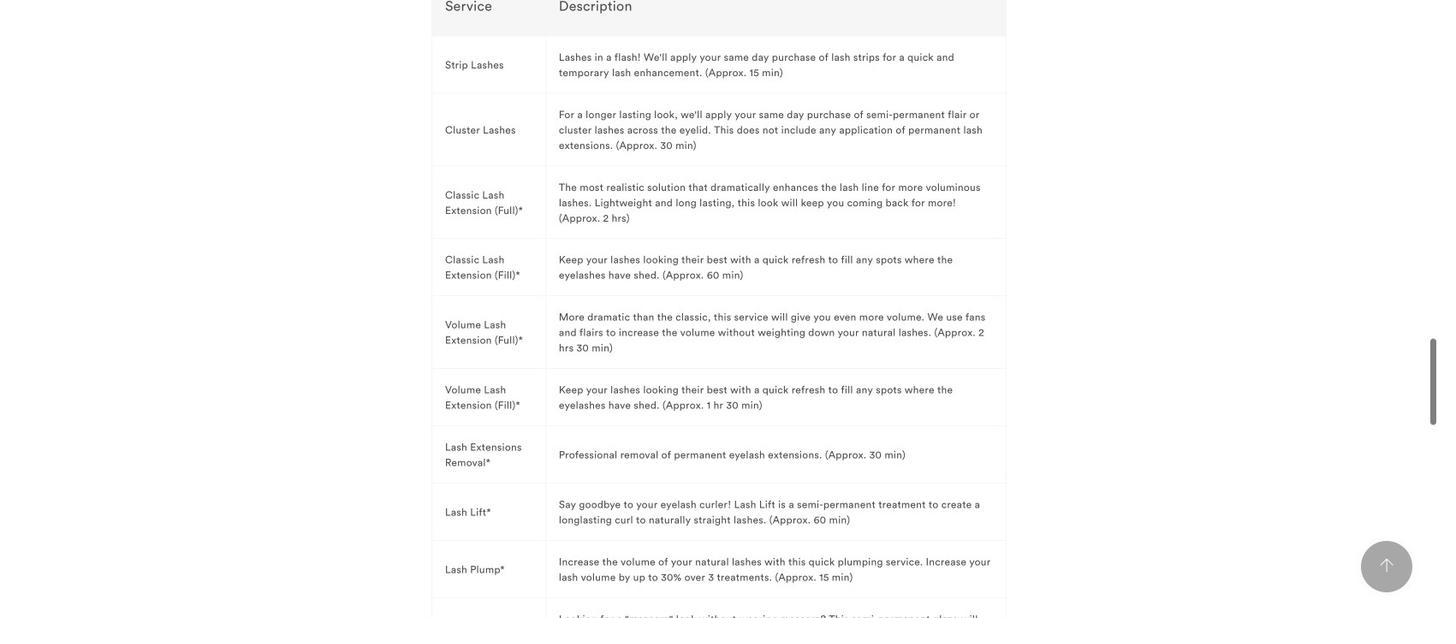 Task type: locate. For each thing, give the bounding box(es) containing it.
back to top image
[[1380, 559, 1394, 572]]



Task type: vqa. For each thing, say whether or not it's contained in the screenshot.
Store
no



